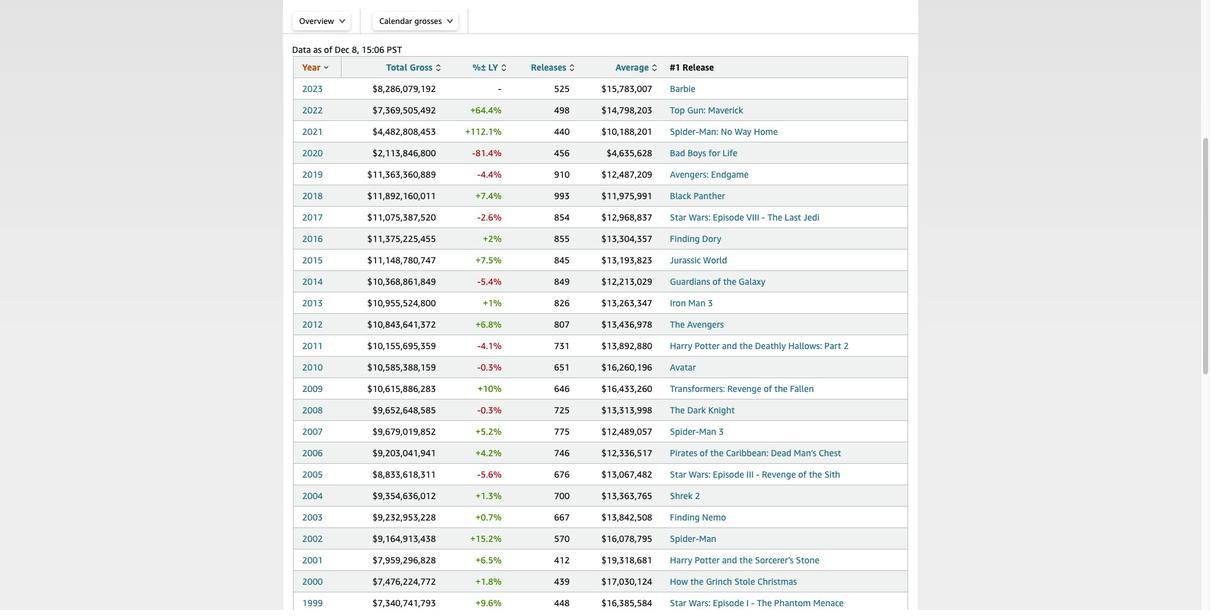 Task type: locate. For each thing, give the bounding box(es) containing it.
finding down shrek 2 link
[[670, 512, 700, 523]]

the down spider-man 3
[[711, 448, 724, 458]]

2 star from the top
[[670, 469, 686, 480]]

1 vertical spatial finding
[[670, 512, 700, 523]]

the
[[723, 276, 737, 287], [740, 340, 753, 351], [775, 383, 788, 394], [711, 448, 724, 458], [809, 469, 822, 480], [740, 555, 753, 565], [691, 576, 704, 587]]

-4.1%
[[477, 340, 502, 351]]

year link
[[302, 62, 328, 72], [302, 62, 328, 72]]

2009
[[302, 383, 323, 394]]

-4.4%
[[477, 169, 502, 180]]

2021 link
[[302, 126, 323, 137]]

wars: down 'grinch'
[[689, 598, 711, 608]]

dropdown image
[[447, 18, 453, 23]]

star for star wars: episode i - the phantom menace
[[670, 598, 686, 608]]

revenge
[[727, 383, 762, 394], [762, 469, 796, 480]]

2 0.3% from the top
[[481, 405, 502, 415]]

and down avengers
[[722, 340, 737, 351]]

2 vertical spatial episode
[[713, 598, 744, 608]]

1 horizontal spatial 2
[[844, 340, 849, 351]]

2 episode from the top
[[713, 469, 744, 480]]

$11,375,225,455
[[367, 233, 436, 244]]

i
[[747, 598, 749, 608]]

revenge down the dead
[[762, 469, 796, 480]]

0.3% down the 4.1%
[[481, 362, 502, 373]]

#1 release
[[670, 62, 714, 72]]

%±
[[473, 62, 486, 72]]

-0.3% for $9,652,648,585
[[477, 405, 502, 415]]

3 spider- from the top
[[670, 533, 699, 544]]

$9,164,913,438
[[373, 533, 436, 544]]

2016 link
[[302, 233, 323, 244]]

0 vertical spatial wars:
[[689, 212, 711, 223]]

avengers
[[687, 319, 724, 330]]

0 vertical spatial 3
[[708, 298, 713, 308]]

nemo
[[702, 512, 726, 523]]

- down +7.4%
[[477, 212, 481, 223]]

wars: up shrek 2 link
[[689, 469, 711, 480]]

star
[[670, 212, 686, 223], [670, 469, 686, 480], [670, 598, 686, 608]]

$11,148,780,747
[[367, 255, 436, 265]]

- right iii
[[756, 469, 760, 480]]

+1.8%
[[476, 576, 502, 587]]

and for deathly
[[722, 340, 737, 351]]

2 finding from the top
[[670, 512, 700, 523]]

potter
[[695, 340, 720, 351], [695, 555, 720, 565]]

life
[[723, 148, 738, 158]]

$8,286,079,192
[[373, 83, 436, 94]]

2021
[[302, 126, 323, 137]]

2 -0.3% from the top
[[477, 405, 502, 415]]

star wars: episode iii - revenge of the sith link
[[670, 469, 840, 480]]

man right iron
[[688, 298, 706, 308]]

average link
[[616, 62, 657, 72]]

- up the +5.2% on the left of the page
[[477, 405, 481, 415]]

wars: for star wars: episode i - the phantom menace
[[689, 598, 711, 608]]

0 vertical spatial star
[[670, 212, 686, 223]]

episode left iii
[[713, 469, 744, 480]]

1 0.3% from the top
[[481, 362, 502, 373]]

the left fallen
[[775, 383, 788, 394]]

1 potter from the top
[[695, 340, 720, 351]]

$11,975,991
[[602, 190, 652, 201]]

the left sith
[[809, 469, 822, 480]]

as
[[313, 44, 322, 55]]

15:06
[[362, 44, 384, 55]]

wars: for star wars: episode iii - revenge of the sith
[[689, 469, 711, 480]]

christmas
[[758, 576, 797, 587]]

spider-man: no way home
[[670, 126, 778, 137]]

episode for viii
[[713, 212, 744, 223]]

2
[[844, 340, 849, 351], [695, 490, 700, 501]]

potter up 'grinch'
[[695, 555, 720, 565]]

star down "how"
[[670, 598, 686, 608]]

dark
[[687, 405, 706, 415]]

0 vertical spatial harry
[[670, 340, 692, 351]]

2 spider- from the top
[[670, 426, 699, 437]]

2 potter from the top
[[695, 555, 720, 565]]

3 star from the top
[[670, 598, 686, 608]]

the right i
[[757, 598, 772, 608]]

harry up the avatar at bottom
[[670, 340, 692, 351]]

1 vertical spatial episode
[[713, 469, 744, 480]]

0 vertical spatial 2
[[844, 340, 849, 351]]

2 wars: from the top
[[689, 469, 711, 480]]

1 and from the top
[[722, 340, 737, 351]]

#1
[[670, 62, 680, 72]]

finding up jurassic
[[670, 233, 700, 244]]

2 vertical spatial spider-
[[670, 533, 699, 544]]

avengers:
[[670, 169, 709, 180]]

transformers:
[[670, 383, 725, 394]]

2 vertical spatial star
[[670, 598, 686, 608]]

1 vertical spatial -0.3%
[[477, 405, 502, 415]]

0 vertical spatial spider-
[[670, 126, 699, 137]]

0.3%
[[481, 362, 502, 373], [481, 405, 502, 415]]

0 vertical spatial 0.3%
[[481, 362, 502, 373]]

%± ly link
[[473, 62, 506, 72]]

episode left i
[[713, 598, 744, 608]]

iron
[[670, 298, 686, 308]]

0.3% down +10%
[[481, 405, 502, 415]]

2.6%
[[481, 212, 502, 223]]

1 vertical spatial harry
[[670, 555, 692, 565]]

0 vertical spatial -0.3%
[[477, 362, 502, 373]]

1 vertical spatial 3
[[719, 426, 724, 437]]

iii
[[747, 469, 754, 480]]

-0.3% down -4.1% at the bottom
[[477, 362, 502, 373]]

shrek
[[670, 490, 693, 501]]

0 horizontal spatial 2
[[695, 490, 700, 501]]

-0.3% down +10%
[[477, 405, 502, 415]]

0 vertical spatial finding
[[670, 233, 700, 244]]

2013 link
[[302, 298, 323, 308]]

the right "how"
[[691, 576, 704, 587]]

- down +7.5% at top
[[477, 276, 481, 287]]

spider-man 3 link
[[670, 426, 724, 437]]

harry potter and the sorcerer's stone link
[[670, 555, 820, 565]]

$11,892,160,011
[[367, 190, 436, 201]]

spider-man
[[670, 533, 716, 544]]

1 episode from the top
[[713, 212, 744, 223]]

498
[[554, 105, 570, 115]]

iron man 3
[[670, 298, 713, 308]]

the left the last on the right top
[[768, 212, 783, 223]]

1 -0.3% from the top
[[477, 362, 502, 373]]

1 wars: from the top
[[689, 212, 711, 223]]

harry up "how"
[[670, 555, 692, 565]]

episode for i
[[713, 598, 744, 608]]

2 harry from the top
[[670, 555, 692, 565]]

pirates
[[670, 448, 697, 458]]

year
[[302, 62, 321, 72], [302, 62, 321, 72]]

1 finding from the top
[[670, 233, 700, 244]]

dead
[[771, 448, 792, 458]]

0 vertical spatial potter
[[695, 340, 720, 351]]

the dark knight
[[670, 405, 735, 415]]

spider- up pirates
[[670, 426, 699, 437]]

of down world
[[713, 276, 721, 287]]

revenge up the knight on the bottom
[[727, 383, 762, 394]]

1 vertical spatial 0.3%
[[481, 405, 502, 415]]

0 horizontal spatial 3
[[708, 298, 713, 308]]

- down +6.8%
[[477, 340, 481, 351]]

shrek 2
[[670, 490, 700, 501]]

2 right 'part'
[[844, 340, 849, 351]]

spider- down finding nemo
[[670, 533, 699, 544]]

1 vertical spatial star
[[670, 469, 686, 480]]

1 vertical spatial wars:
[[689, 469, 711, 480]]

+2%
[[483, 233, 502, 244]]

star wars: episode iii - revenge of the sith
[[670, 469, 840, 480]]

2017 link
[[302, 212, 323, 223]]

episode left viii
[[713, 212, 744, 223]]

731
[[554, 340, 570, 351]]

$12,968,837
[[602, 212, 652, 223]]

1 harry from the top
[[670, 340, 692, 351]]

man for iron man 3
[[688, 298, 706, 308]]

avatar
[[670, 362, 696, 373]]

2 vertical spatial wars:
[[689, 598, 711, 608]]

episode for iii
[[713, 469, 744, 480]]

how
[[670, 576, 688, 587]]

black
[[670, 190, 691, 201]]

0 vertical spatial and
[[722, 340, 737, 351]]

transformers: revenge of the fallen
[[670, 383, 814, 394]]

star up shrek
[[670, 469, 686, 480]]

$9,652,648,585
[[373, 405, 436, 415]]

2 right shrek
[[695, 490, 700, 501]]

black panther link
[[670, 190, 725, 201]]

3 wars: from the top
[[689, 598, 711, 608]]

chest
[[819, 448, 841, 458]]

and up how the grinch stole christmas
[[722, 555, 737, 565]]

0 vertical spatial episode
[[713, 212, 744, 223]]

-5.4%
[[477, 276, 502, 287]]

1 vertical spatial spider-
[[670, 426, 699, 437]]

panther
[[694, 190, 725, 201]]

1 horizontal spatial 3
[[719, 426, 724, 437]]

$10,155,695,359
[[367, 340, 436, 351]]

2014
[[302, 276, 323, 287]]

3 down the knight on the bottom
[[719, 426, 724, 437]]

3 episode from the top
[[713, 598, 744, 608]]

guardians of the galaxy link
[[670, 276, 766, 287]]

finding dory
[[670, 233, 722, 244]]

spider- for spider-man: no way home
[[670, 126, 699, 137]]

wars: for star wars: episode viii - the last jedi
[[689, 212, 711, 223]]

1 star from the top
[[670, 212, 686, 223]]

release
[[683, 62, 714, 72]]

855
[[554, 233, 570, 244]]

maverick
[[708, 105, 743, 115]]

releases
[[531, 62, 566, 72]]

spider- up bad
[[670, 126, 699, 137]]

845
[[554, 255, 570, 265]]

2004 link
[[302, 490, 323, 501]]

man down the dark knight
[[699, 426, 716, 437]]

star down 'black'
[[670, 212, 686, 223]]

guardians of the galaxy
[[670, 276, 766, 287]]

3 up avengers
[[708, 298, 713, 308]]

wars: down black panther
[[689, 212, 711, 223]]

2007
[[302, 426, 323, 437]]

spider- for spider-man 3
[[670, 426, 699, 437]]

1 vertical spatial 2
[[695, 490, 700, 501]]

harry for harry potter and the deathly hallows: part 2
[[670, 340, 692, 351]]

1 vertical spatial potter
[[695, 555, 720, 565]]

2 and from the top
[[722, 555, 737, 565]]

finding for finding nemo
[[670, 512, 700, 523]]

potter for harry potter and the sorcerer's stone
[[695, 555, 720, 565]]

1 vertical spatial man
[[699, 426, 716, 437]]

2 vertical spatial man
[[699, 533, 716, 544]]

2003
[[302, 512, 323, 523]]

2008 link
[[302, 405, 323, 415]]

world
[[703, 255, 727, 265]]

0 vertical spatial man
[[688, 298, 706, 308]]

- down the +112.1% in the top left of the page
[[472, 148, 476, 158]]

1 vertical spatial and
[[722, 555, 737, 565]]

1 spider- from the top
[[670, 126, 699, 137]]

- down -4.1% at the bottom
[[477, 362, 481, 373]]

of right pirates
[[700, 448, 708, 458]]

man down nemo
[[699, 533, 716, 544]]

boys
[[688, 148, 706, 158]]

potter down avengers
[[695, 340, 720, 351]]

2000 link
[[302, 576, 323, 587]]



Task type: vqa. For each thing, say whether or not it's contained in the screenshot.


Task type: describe. For each thing, give the bounding box(es) containing it.
525
[[554, 83, 570, 94]]

calendar
[[379, 16, 412, 26]]

+4.2%
[[476, 448, 502, 458]]

$15,783,007
[[602, 83, 652, 94]]

+0.7%
[[476, 512, 502, 523]]

700
[[554, 490, 570, 501]]

man for spider-man
[[699, 533, 716, 544]]

spider-man 3
[[670, 426, 724, 437]]

$2,113,846,800
[[373, 148, 436, 158]]

2009 link
[[302, 383, 323, 394]]

2001
[[302, 555, 323, 565]]

and for sorcerer's
[[722, 555, 737, 565]]

transformers: revenge of the fallen link
[[670, 383, 814, 394]]

total gross
[[386, 62, 433, 72]]

pirates of the caribbean: dead man's chest link
[[670, 448, 841, 458]]

0.3% for $10,585,388,159
[[481, 362, 502, 373]]

$10,615,886,283
[[367, 383, 436, 394]]

439
[[554, 576, 570, 587]]

$13,363,765
[[602, 490, 652, 501]]

star for star wars: episode viii - the last jedi
[[670, 212, 686, 223]]

the down iron
[[670, 319, 685, 330]]

2010
[[302, 362, 323, 373]]

star for star wars: episode iii - revenge of the sith
[[670, 469, 686, 480]]

data as of dec 8, 15:06 pst
[[292, 44, 402, 55]]

average
[[616, 62, 649, 72]]

+6.5%
[[476, 555, 502, 565]]

+64.4%
[[470, 105, 502, 115]]

$19,318,681
[[602, 555, 652, 565]]

how the grinch stole christmas
[[670, 576, 797, 587]]

- right i
[[751, 598, 755, 608]]

+10%
[[478, 383, 502, 394]]

menace
[[813, 598, 844, 608]]

2018 link
[[302, 190, 323, 201]]

4.4%
[[481, 169, 502, 180]]

finding nemo
[[670, 512, 726, 523]]

of down man's
[[798, 469, 807, 480]]

$10,955,524,800
[[367, 298, 436, 308]]

2002 link
[[302, 533, 323, 544]]

potter for harry potter and the deathly hallows: part 2
[[695, 340, 720, 351]]

ly
[[488, 62, 498, 72]]

-2.6%
[[477, 212, 502, 223]]

2016
[[302, 233, 323, 244]]

of left fallen
[[764, 383, 772, 394]]

- right viii
[[762, 212, 765, 223]]

$12,213,029
[[602, 276, 652, 287]]

barbie link
[[670, 83, 696, 94]]

2014 link
[[302, 276, 323, 287]]

gun:
[[687, 105, 706, 115]]

-0.3% for $10,585,388,159
[[477, 362, 502, 373]]

the up "stole"
[[740, 555, 753, 565]]

$9,679,019,852
[[373, 426, 436, 437]]

- down ly
[[498, 83, 502, 94]]

data
[[292, 44, 311, 55]]

the left deathly at the bottom of page
[[740, 340, 753, 351]]

2019
[[302, 169, 323, 180]]

$7,476,224,772
[[373, 576, 436, 587]]

676
[[554, 469, 570, 480]]

$7,959,296,828
[[373, 555, 436, 565]]

2012 link
[[302, 319, 323, 330]]

3 for iron man 3
[[708, 298, 713, 308]]

the left dark
[[670, 405, 685, 415]]

$12,487,209
[[602, 169, 652, 180]]

5.6%
[[481, 469, 502, 480]]

jedi
[[804, 212, 820, 223]]

the left galaxy
[[723, 276, 737, 287]]

2000
[[302, 576, 323, 587]]

home
[[754, 126, 778, 137]]

man for spider-man 3
[[699, 426, 716, 437]]

finding dory link
[[670, 233, 722, 244]]

+5.2%
[[476, 426, 502, 437]]

dec
[[335, 44, 350, 55]]

2017
[[302, 212, 323, 223]]

746
[[554, 448, 570, 458]]

- down -81.4%
[[477, 169, 481, 180]]

$16,260,196
[[602, 362, 652, 373]]

of right as
[[324, 44, 332, 55]]

avatar link
[[670, 362, 696, 373]]

part
[[825, 340, 841, 351]]

harry potter and the sorcerer's stone
[[670, 555, 820, 565]]

412
[[554, 555, 570, 565]]

jurassic world link
[[670, 255, 727, 265]]

top gun: maverick
[[670, 105, 743, 115]]

harry potter and the deathly hallows: part 2 link
[[670, 340, 849, 351]]

$13,067,482
[[602, 469, 652, 480]]

1 vertical spatial revenge
[[762, 469, 796, 480]]

dropdown image
[[339, 18, 346, 23]]

the avengers
[[670, 319, 724, 330]]

man:
[[699, 126, 719, 137]]

guardians
[[670, 276, 710, 287]]

854
[[554, 212, 570, 223]]

endgame
[[711, 169, 749, 180]]

2006
[[302, 448, 323, 458]]

$7,340,741,793
[[373, 598, 436, 608]]

3 for spider-man 3
[[719, 426, 724, 437]]

2001 link
[[302, 555, 323, 565]]

harry for harry potter and the sorcerer's stone
[[670, 555, 692, 565]]

finding for finding dory
[[670, 233, 700, 244]]

releases link
[[531, 62, 574, 72]]

2019 link
[[302, 169, 323, 180]]

spider- for spider-man
[[670, 533, 699, 544]]

avengers: endgame link
[[670, 169, 749, 180]]

0.3% for $9,652,648,585
[[481, 405, 502, 415]]

826
[[554, 298, 570, 308]]

2010 link
[[302, 362, 323, 373]]

0 vertical spatial revenge
[[727, 383, 762, 394]]

bad
[[670, 148, 685, 158]]

2008
[[302, 405, 323, 415]]

stone
[[796, 555, 820, 565]]

man's
[[794, 448, 817, 458]]

pst
[[387, 44, 402, 55]]

- up +1.3%
[[477, 469, 481, 480]]

galaxy
[[739, 276, 766, 287]]

top
[[670, 105, 685, 115]]

2004
[[302, 490, 323, 501]]



